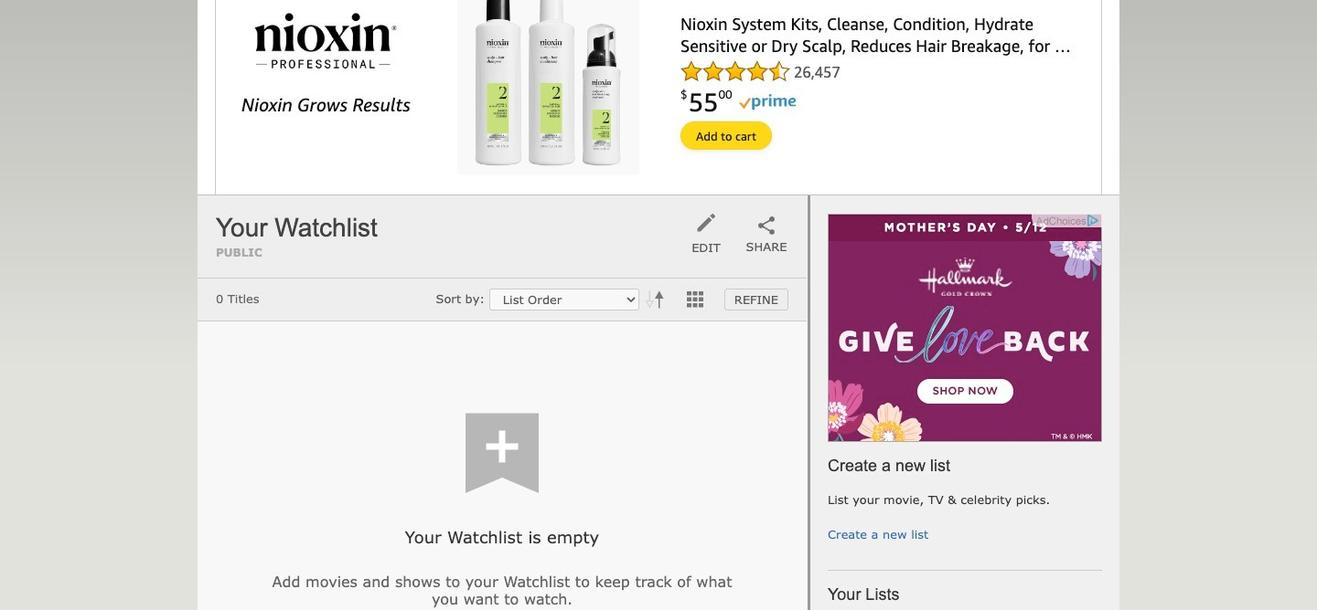 Task type: locate. For each thing, give the bounding box(es) containing it.
grid view image
[[687, 292, 703, 308]]



Task type: vqa. For each thing, say whether or not it's contained in the screenshot.
Share on social media icon
no



Task type: describe. For each thing, give the bounding box(es) containing it.
ascending order image
[[644, 289, 666, 311]]



